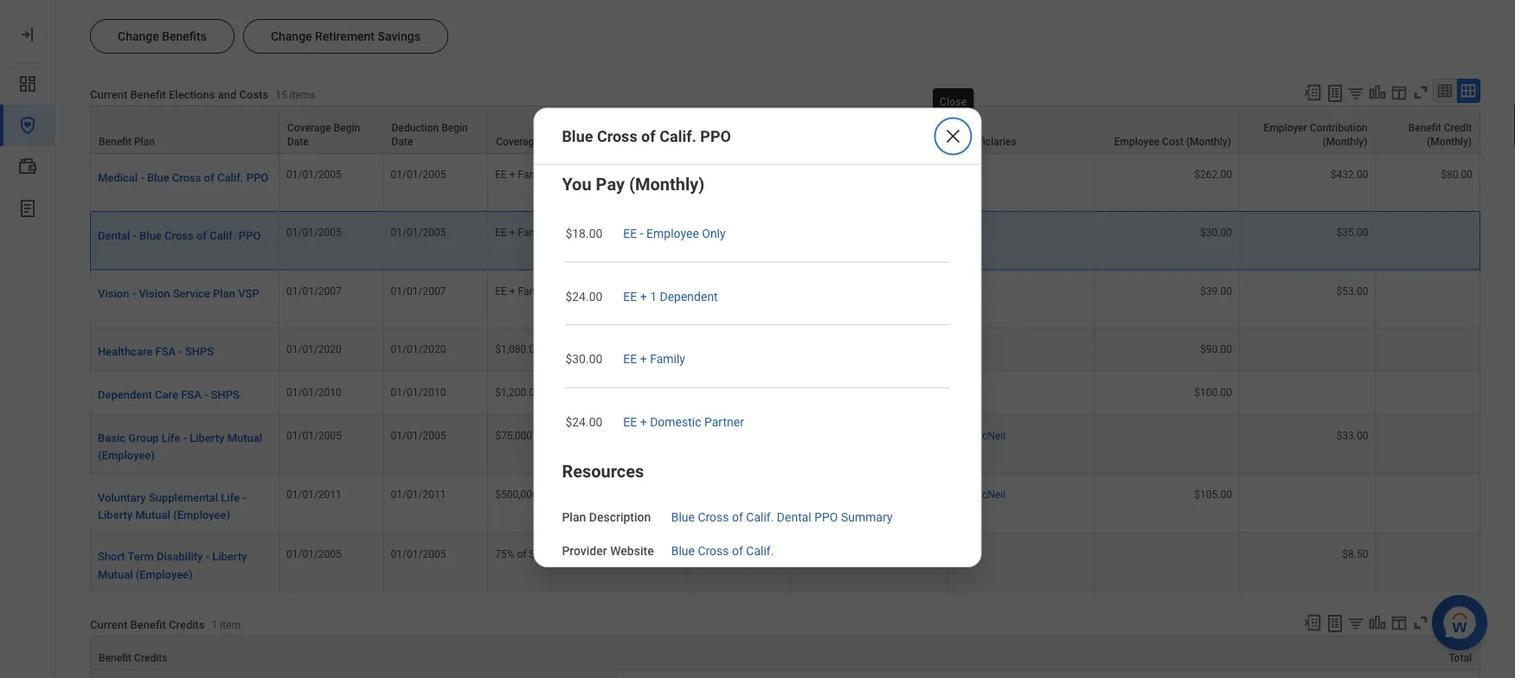 Task type: vqa. For each thing, say whether or not it's contained in the screenshot.
Access Rights
no



Task type: locate. For each thing, give the bounding box(es) containing it.
coverage inside 'coverage begin date'
[[287, 122, 331, 134]]

1 vertical spatial pat mcneil link
[[956, 486, 1006, 501]]

0 vertical spatial $24.00
[[566, 290, 603, 304]]

calif. up $161,577.00
[[747, 511, 774, 525]]

ee down ee + 1 dependent
[[624, 353, 637, 367]]

ee + family down ee + 1 dependent
[[624, 353, 686, 367]]

liberty down dependent care fsa - shps
[[190, 432, 225, 445]]

1 vertical spatial shps
[[211, 389, 240, 402]]

pat mcneil inside voluntary supplemental life - liberty mutual  (employee) row
[[956, 489, 1006, 501]]

1 begin from the left
[[334, 122, 360, 134]]

date
[[287, 136, 309, 148], [392, 136, 413, 148]]

plan inside "resources" group
[[562, 511, 586, 525]]

1 pat mcneil from the top
[[956, 430, 1006, 442]]

0 vertical spatial dependent
[[660, 290, 718, 304]]

2 vertical spatial plan
[[562, 511, 586, 525]]

pat for basic group life - liberty mutual (employee)
[[956, 430, 971, 442]]

(monthly) inside the employer contribution (monthly)
[[1323, 136, 1368, 148]]

basic group life - liberty mutual (employee) row
[[90, 415, 1481, 475]]

coverage right deduction begin date popup button on the top left of the page
[[496, 136, 540, 148]]

vision - vision service plan vsp row
[[90, 270, 1481, 329]]

ee + 1 dependent link
[[624, 286, 718, 304]]

0 horizontal spatial begin
[[334, 122, 360, 134]]

begin inside deduction begin date
[[442, 122, 468, 134]]

ee right $18.00
[[624, 227, 637, 241]]

family up $1,080.00 annual
[[518, 285, 549, 297]]

megan mcneil link
[[798, 165, 865, 181]]

1 annual from the top
[[544, 343, 576, 355]]

0 horizontal spatial 01/01/2007
[[287, 285, 342, 297]]

0 vertical spatial export to excel image
[[1304, 83, 1323, 102]]

0 vertical spatial pat mcneil link
[[956, 426, 1006, 442]]

annual right $1,080.00
[[544, 343, 576, 355]]

1 vertical spatial credits
[[134, 653, 168, 665]]

ee + family inside vision - vision service plan vsp row
[[495, 285, 549, 297]]

coverage down items
[[287, 122, 331, 134]]

- up dependent care fsa - shps link
[[179, 345, 182, 358]]

basic group life - liberty mutual (employee)
[[98, 432, 262, 462]]

$1,200.00 annual
[[495, 387, 576, 399]]

0 vertical spatial annual
[[544, 343, 576, 355]]

dental up short term disability - liberty mutual  (employee) row
[[777, 511, 812, 525]]

vsp
[[238, 287, 260, 300]]

0 horizontal spatial employee
[[647, 227, 699, 241]]

ee left $18.00
[[495, 227, 507, 239]]

1 horizontal spatial vision
[[139, 287, 170, 300]]

resources
[[562, 462, 644, 482]]

expand table image for item
[[1461, 613, 1478, 630]]

1 row from the top
[[90, 106, 1481, 154]]

blue right medical
[[147, 171, 169, 184]]

fsa inside row
[[155, 345, 176, 358]]

1 vertical spatial export to excel image
[[1304, 614, 1323, 633]]

website
[[611, 544, 654, 558]]

export to excel image for item
[[1304, 614, 1323, 633]]

$24.00 for ee + domestic partner
[[566, 416, 603, 430]]

+ inside vision - vision service plan vsp row
[[510, 285, 516, 297]]

calif. for blue cross of calif. ppo
[[660, 127, 697, 146]]

1 vertical spatial employee
[[647, 227, 699, 241]]

1 horizontal spatial change
[[271, 29, 312, 43]]

0 horizontal spatial coverage
[[287, 122, 331, 134]]

1 inside "link"
[[650, 290, 657, 304]]

0 vertical spatial expand table image
[[1461, 82, 1478, 100]]

1 horizontal spatial dependent
[[660, 290, 718, 304]]

0 vertical spatial (employee)
[[98, 449, 155, 462]]

(monthly) for employee cost (monthly)
[[1187, 136, 1232, 148]]

calif. for blue cross of calif.
[[747, 544, 774, 558]]

credits left item
[[169, 619, 205, 632]]

pat mcneil link
[[956, 426, 1006, 442], [956, 486, 1006, 501]]

you pay (monthly) group
[[562, 171, 954, 438]]

- right group
[[183, 432, 187, 445]]

blue cross of calif. dental ppo summary
[[672, 511, 893, 525]]

1 vertical spatial annual
[[544, 387, 576, 399]]

date inside 'coverage begin date'
[[287, 136, 309, 148]]

0 horizontal spatial dental
[[98, 229, 130, 242]]

0 vertical spatial dental
[[98, 229, 130, 242]]

export to excel image
[[1304, 83, 1323, 102], [1304, 614, 1323, 633]]

$24.00 up resources button
[[566, 416, 603, 430]]

0 horizontal spatial 01/01/2020
[[287, 343, 342, 355]]

dependent inside dependent care fsa - shps link
[[98, 389, 152, 402]]

fsa right healthcare
[[155, 345, 176, 358]]

ee inside the ee + family link
[[624, 353, 637, 367]]

family left $18.00
[[518, 227, 549, 239]]

healthcare fsa - shps
[[98, 345, 214, 358]]

benefit left credit
[[1409, 122, 1442, 134]]

$8.50
[[1343, 549, 1369, 561]]

1 vertical spatial pat
[[956, 489, 971, 501]]

2 pat mcneil from the top
[[956, 489, 1006, 501]]

benefit credit (monthly)
[[1409, 122, 1473, 148]]

liberty down voluntary
[[98, 509, 133, 522]]

dental - blue cross of calif. ppo row
[[90, 212, 1481, 270]]

life for group
[[162, 432, 180, 445]]

of inside blue cross of calif. link
[[732, 544, 744, 558]]

fullscreen image
[[1412, 614, 1431, 633]]

2 vertical spatial mcneil
[[974, 489, 1006, 501]]

close
[[940, 96, 968, 108]]

date down "deduction" in the top of the page
[[392, 136, 413, 148]]

2 change from the left
[[271, 29, 312, 43]]

1 vertical spatial plan
[[213, 287, 235, 300]]

2 $24.00 from the top
[[566, 416, 603, 430]]

1 left item
[[212, 619, 218, 632]]

0 vertical spatial mcneil
[[832, 169, 865, 181]]

mcneil inside basic group life - liberty mutual (employee) row
[[974, 430, 1006, 442]]

annual
[[544, 343, 576, 355], [544, 387, 576, 399]]

ee inside ee + 1 dependent "link"
[[624, 290, 637, 304]]

0 horizontal spatial $30.00
[[566, 353, 603, 367]]

coverage inside popup button
[[496, 136, 540, 148]]

family down ee + 1 dependent
[[650, 353, 686, 367]]

change for change retirement savings
[[271, 29, 312, 43]]

megan
[[798, 169, 830, 181]]

retirement
[[315, 29, 375, 43]]

0 vertical spatial credits
[[169, 619, 205, 632]]

(monthly) up $262.00
[[1187, 136, 1232, 148]]

life
[[162, 432, 180, 445], [221, 491, 240, 504]]

row containing benefit credits
[[90, 636, 1481, 671]]

annual inside dependent care fsa - shps "row"
[[544, 387, 576, 399]]

current benefit elections and costs 15 items
[[90, 88, 316, 101]]

ee + family left you
[[495, 169, 549, 181]]

export to excel image left export to worksheets icon
[[1304, 83, 1323, 102]]

(employee) down the basic
[[98, 449, 155, 462]]

coverage for coverage begin date
[[287, 122, 331, 134]]

0 horizontal spatial change
[[118, 29, 159, 43]]

1 01/01/2020 from the left
[[287, 343, 342, 355]]

- inside short term disability - liberty mutual  (employee)
[[206, 551, 209, 564]]

cross for blue cross of calif.
[[698, 544, 729, 558]]

1 horizontal spatial life
[[221, 491, 240, 504]]

mcneil inside voluntary supplemental life - liberty mutual  (employee) row
[[974, 489, 1006, 501]]

blue up you
[[562, 127, 593, 146]]

export to excel image for costs
[[1304, 83, 1323, 102]]

$30.00
[[1201, 227, 1233, 239], [566, 353, 603, 367]]

beneficiaries
[[956, 136, 1017, 148]]

$1,200.00
[[495, 387, 541, 399]]

$90.00
[[1201, 343, 1233, 355]]

- right supplemental
[[243, 491, 246, 504]]

ppo left calculated coverage
[[701, 127, 732, 146]]

family inside vision - vision service plan vsp row
[[518, 285, 549, 297]]

$432.00
[[1331, 169, 1369, 181]]

2 current from the top
[[90, 619, 127, 632]]

liberty for basic group life - liberty mutual (employee)
[[190, 432, 225, 445]]

ee + family up $1,080.00
[[495, 285, 549, 297]]

2 horizontal spatial plan
[[562, 511, 586, 525]]

voluntary supplemental life - liberty mutual  (employee)
[[98, 491, 246, 522]]

plan description
[[562, 511, 651, 525]]

- inside basic group life - liberty mutual (employee)
[[183, 432, 187, 445]]

benefit
[[130, 88, 166, 101], [1409, 122, 1442, 134], [99, 136, 132, 148], [130, 619, 166, 632], [99, 653, 132, 665]]

0 vertical spatial $30.00
[[1201, 227, 1233, 239]]

0 vertical spatial plan
[[134, 136, 155, 148]]

blue up vision - vision service plan vsp link
[[139, 229, 162, 242]]

basic group life - liberty mutual (employee) link
[[98, 429, 272, 462]]

(employee) for group
[[98, 449, 155, 462]]

disability
[[157, 551, 203, 564]]

1 vertical spatial expand table image
[[1461, 613, 1478, 630]]

benefit down "current benefit credits 1 item"
[[99, 653, 132, 665]]

begin left "deduction" in the top of the page
[[334, 122, 360, 134]]

shps right care
[[211, 389, 240, 402]]

deduction
[[392, 122, 439, 134]]

short term disability - liberty mutual  (employee) row
[[90, 534, 1481, 593]]

toolbar
[[1296, 79, 1481, 106], [1296, 610, 1481, 636]]

mcneil inside list item
[[832, 169, 865, 181]]

pay
[[596, 175, 625, 195]]

1 vertical spatial dental
[[777, 511, 812, 525]]

life right group
[[162, 432, 180, 445]]

benefit for benefit credit (monthly)
[[1409, 122, 1442, 134]]

ee + family inside dental - blue cross of calif. ppo row
[[495, 227, 549, 239]]

ee left you
[[495, 169, 507, 181]]

0 vertical spatial pat mcneil
[[956, 430, 1006, 442]]

vision - vision service plan vsp link
[[98, 284, 260, 302]]

1 current from the top
[[90, 88, 127, 101]]

select to filter grid data image
[[1347, 84, 1366, 102]]

employee left cost
[[1115, 136, 1160, 148]]

2 pat from the top
[[956, 489, 971, 501]]

date for deduction begin date
[[392, 136, 413, 148]]

01/01/2020
[[287, 343, 342, 355], [391, 343, 446, 355]]

plan up medical
[[134, 136, 155, 148]]

coverage begin date
[[287, 122, 360, 148]]

table image
[[1437, 82, 1455, 100]]

$24.00
[[566, 290, 603, 304], [566, 416, 603, 430]]

1 horizontal spatial 01/01/2020
[[391, 343, 446, 355]]

1 vertical spatial liberty
[[98, 509, 133, 522]]

pat
[[956, 430, 971, 442], [956, 489, 971, 501]]

1 horizontal spatial $30.00
[[1201, 227, 1233, 239]]

pat mcneil for basic group life - liberty mutual (employee)
[[956, 430, 1006, 442]]

2 vertical spatial (employee)
[[136, 568, 193, 581]]

shps
[[185, 345, 214, 358], [211, 389, 240, 402]]

ee + family inside medical - blue cross of calif. ppo row
[[495, 169, 549, 181]]

0 vertical spatial life
[[162, 432, 180, 445]]

family for medical - blue cross of calif. ppo
[[518, 169, 549, 181]]

1 vertical spatial mcneil
[[974, 430, 1006, 442]]

family left you
[[518, 169, 549, 181]]

fsa right care
[[181, 389, 202, 402]]

of inside blue cross of calif. dental ppo summary link
[[732, 511, 744, 525]]

pat mcneil for voluntary supplemental life - liberty mutual  (employee)
[[956, 489, 1006, 501]]

1 vertical spatial toolbar
[[1296, 610, 1481, 636]]

employee left only
[[647, 227, 699, 241]]

calif. down "blue cross of calif. dental ppo summary"
[[747, 544, 774, 558]]

(employee) inside short term disability - liberty mutual  (employee)
[[136, 568, 193, 581]]

expand table image
[[1461, 82, 1478, 100], [1461, 613, 1478, 630]]

begin right "deduction" in the top of the page
[[442, 122, 468, 134]]

1 horizontal spatial coverage
[[496, 136, 540, 148]]

- right care
[[204, 389, 208, 402]]

0 vertical spatial liberty
[[190, 432, 225, 445]]

credits down "current benefit credits 1 item"
[[134, 653, 168, 665]]

ee inside ee - employee only link
[[624, 227, 637, 241]]

+ left you
[[510, 169, 516, 181]]

of inside medical - blue cross of calif. ppo link
[[204, 171, 215, 184]]

plan up provider
[[562, 511, 586, 525]]

current up benefit plan
[[90, 88, 127, 101]]

$30.00 up $39.00
[[1201, 227, 1233, 239]]

1 horizontal spatial 01/01/2007
[[391, 285, 446, 297]]

expand table image right table image
[[1461, 613, 1478, 630]]

1 vertical spatial life
[[221, 491, 240, 504]]

dental
[[98, 229, 130, 242], [777, 511, 812, 525]]

+ up $1,080.00
[[510, 285, 516, 297]]

$24.00 down $18.00
[[566, 290, 603, 304]]

pat mcneil link inside basic group life - liberty mutual (employee) row
[[956, 426, 1006, 442]]

annual inside the healthcare fsa - shps row
[[544, 343, 576, 355]]

ee inside vision - vision service plan vsp row
[[495, 285, 507, 297]]

benefit inside benefit credit (monthly)
[[1409, 122, 1442, 134]]

calif. up you pay (monthly) "button"
[[660, 127, 697, 146]]

+ up the ee + family link at the left bottom of page
[[640, 290, 647, 304]]

0 horizontal spatial date
[[287, 136, 309, 148]]

partner
[[705, 416, 744, 430]]

mutual inside short term disability - liberty mutual  (employee)
[[98, 568, 133, 581]]

calculated coverage
[[733, 122, 782, 148]]

0 horizontal spatial vision
[[98, 287, 129, 300]]

mcneil
[[832, 169, 865, 181], [974, 430, 1006, 442], [974, 489, 1006, 501]]

pat inside basic group life - liberty mutual (employee) row
[[956, 430, 971, 442]]

begin
[[334, 122, 360, 134], [442, 122, 468, 134]]

(employee) down supplemental
[[173, 509, 230, 522]]

basic
[[98, 432, 126, 445]]

short term disability - liberty mutual  (employee)
[[98, 551, 247, 581]]

liberty inside basic group life - liberty mutual (employee)
[[190, 432, 225, 445]]

ee + domestic partner link
[[624, 412, 744, 430]]

liberty
[[190, 432, 225, 445], [98, 509, 133, 522], [212, 551, 247, 564]]

+
[[510, 169, 516, 181], [510, 227, 516, 239], [510, 285, 516, 297], [640, 290, 647, 304], [640, 353, 647, 367], [640, 416, 647, 430]]

shps up dependent care fsa - shps link
[[185, 345, 214, 358]]

row containing coverage begin date
[[90, 106, 1481, 154]]

1 vertical spatial current
[[90, 619, 127, 632]]

pat mcneil inside basic group life - liberty mutual (employee) row
[[956, 430, 1006, 442]]

plan left vsp in the top of the page
[[213, 287, 235, 300]]

0 horizontal spatial 01/01/2010
[[287, 387, 342, 399]]

$39.00
[[1201, 285, 1233, 297]]

date inside deduction begin date
[[392, 136, 413, 148]]

you pay (monthly) button
[[562, 175, 705, 195]]

0 horizontal spatial plan
[[134, 136, 155, 148]]

1 date from the left
[[287, 136, 309, 148]]

- down you pay (monthly) "button"
[[640, 227, 644, 241]]

1 horizontal spatial plan
[[213, 287, 235, 300]]

expand table image right table icon
[[1461, 82, 1478, 100]]

1 01/01/2010 from the left
[[287, 387, 342, 399]]

change benefits button
[[90, 19, 235, 54]]

family inside medical - blue cross of calif. ppo row
[[518, 169, 549, 181]]

1 pat from the top
[[956, 430, 971, 442]]

dental inside "resources" group
[[777, 511, 812, 525]]

2 row from the top
[[90, 636, 1481, 671]]

mutual inside voluntary supplemental life - liberty mutual  (employee)
[[135, 509, 170, 522]]

0 horizontal spatial 1
[[212, 619, 218, 632]]

0 horizontal spatial life
[[162, 432, 180, 445]]

total button
[[617, 637, 1480, 670]]

of inside short term disability - liberty mutual  (employee) row
[[517, 549, 527, 561]]

$24.00 for ee + 1 dependent
[[566, 290, 603, 304]]

1 horizontal spatial 01/01/2010
[[391, 387, 446, 399]]

dental down medical
[[98, 229, 130, 242]]

pat mcneil
[[956, 430, 1006, 442], [956, 489, 1006, 501]]

group
[[128, 432, 159, 445]]

family inside dental - blue cross of calif. ppo row
[[518, 227, 549, 239]]

ppo up vsp in the top of the page
[[239, 229, 261, 242]]

dental inside "link"
[[98, 229, 130, 242]]

(monthly) for benefit credit (monthly)
[[1428, 136, 1473, 148]]

2 pat mcneil link from the top
[[956, 486, 1006, 501]]

blue cross of calif. ppo dialog
[[534, 108, 982, 568]]

1 vertical spatial pat mcneil
[[956, 489, 1006, 501]]

export to excel image left export to worksheets image
[[1304, 614, 1323, 633]]

vision
[[98, 287, 129, 300], [139, 287, 170, 300]]

1 vertical spatial mutual
[[135, 509, 170, 522]]

life inside basic group life - liberty mutual (employee)
[[162, 432, 180, 445]]

row
[[90, 106, 1481, 154], [90, 636, 1481, 671], [90, 671, 1481, 679]]

pat for voluntary supplemental life - liberty mutual  (employee)
[[956, 489, 971, 501]]

blue for blue cross of calif. ppo
[[562, 127, 593, 146]]

0 vertical spatial shps
[[185, 345, 214, 358]]

2 annual from the top
[[544, 387, 576, 399]]

+ left $18.00
[[510, 227, 516, 239]]

1 horizontal spatial mutual
[[135, 509, 170, 522]]

table image
[[1437, 613, 1455, 630]]

(employee) inside voluntary supplemental life - liberty mutual  (employee)
[[173, 509, 230, 522]]

0 vertical spatial fsa
[[155, 345, 176, 358]]

75%
[[495, 549, 515, 561]]

0 vertical spatial mutual
[[227, 432, 262, 445]]

blue inside "link"
[[139, 229, 162, 242]]

pat mcneil link inside voluntary supplemental life - liberty mutual  (employee) row
[[956, 486, 1006, 501]]

1 pat mcneil link from the top
[[956, 426, 1006, 442]]

0 horizontal spatial fsa
[[155, 345, 176, 358]]

cost
[[1163, 136, 1184, 148]]

+ inside "link"
[[640, 290, 647, 304]]

1 horizontal spatial 1
[[650, 290, 657, 304]]

ee up the ee + family link at the left bottom of page
[[624, 290, 637, 304]]

current
[[90, 88, 127, 101], [90, 619, 127, 632]]

begin inside 'coverage begin date'
[[334, 122, 360, 134]]

blue for blue cross of calif. dental ppo summary
[[672, 511, 695, 525]]

0 horizontal spatial 01/01/2011
[[287, 489, 342, 501]]

vision left service
[[139, 287, 170, 300]]

2 date from the left
[[392, 136, 413, 148]]

life right supplemental
[[221, 491, 240, 504]]

(employee)
[[98, 449, 155, 462], [173, 509, 230, 522], [136, 568, 193, 581]]

1 vertical spatial $24.00
[[566, 416, 603, 430]]

expand/collapse chart image
[[1369, 83, 1388, 102]]

1 $24.00 from the top
[[566, 290, 603, 304]]

term
[[128, 551, 154, 564]]

benefit credits
[[99, 653, 168, 665]]

1
[[650, 290, 657, 304], [212, 619, 218, 632]]

2 begin from the left
[[442, 122, 468, 134]]

short term disability - liberty mutual  (employee) link
[[98, 548, 272, 581]]

1 vertical spatial $30.00
[[566, 353, 603, 367]]

1 change from the left
[[118, 29, 159, 43]]

(monthly) down contribution
[[1323, 136, 1368, 148]]

01/01/2007
[[287, 285, 342, 297], [391, 285, 446, 297]]

0 horizontal spatial credits
[[134, 653, 168, 665]]

(monthly) inside group
[[629, 175, 705, 195]]

annual right $1,200.00 at left
[[544, 387, 576, 399]]

0 vertical spatial current
[[90, 88, 127, 101]]

- inside voluntary supplemental life - liberty mutual  (employee)
[[243, 491, 246, 504]]

cell
[[689, 154, 791, 212], [689, 212, 791, 270], [791, 212, 949, 270], [1377, 212, 1481, 270], [689, 270, 791, 329], [791, 270, 949, 329], [1377, 270, 1481, 329], [689, 329, 791, 372], [791, 329, 949, 372], [1241, 329, 1377, 372], [1377, 329, 1481, 372], [689, 372, 791, 415], [1241, 372, 1377, 415], [1377, 372, 1481, 415], [791, 415, 949, 475], [1096, 415, 1241, 475], [1377, 415, 1481, 475], [689, 475, 791, 534], [791, 475, 949, 534], [1241, 475, 1377, 534], [1377, 475, 1481, 534], [791, 534, 949, 593], [1096, 534, 1241, 593], [1377, 534, 1481, 593], [617, 671, 1481, 679]]

row header
[[90, 671, 617, 679]]

blue right website
[[672, 544, 695, 558]]

2 01/01/2011 from the left
[[391, 489, 446, 501]]

ee left "domestic"
[[624, 416, 637, 430]]

change for change benefits
[[118, 29, 159, 43]]

liberty inside short term disability - liberty mutual  (employee)
[[212, 551, 247, 564]]

1 horizontal spatial 01/01/2011
[[391, 489, 446, 501]]

2 horizontal spatial coverage
[[739, 136, 782, 148]]

current up benefit credits
[[90, 619, 127, 632]]

1 up the ee + family link at the left bottom of page
[[650, 290, 657, 304]]

mutual
[[227, 432, 262, 445], [135, 509, 170, 522], [98, 568, 133, 581]]

vision up healthcare
[[98, 287, 129, 300]]

of inside dental - blue cross of calif. ppo "link"
[[196, 229, 207, 242]]

liberty inside voluntary supplemental life - liberty mutual  (employee)
[[98, 509, 133, 522]]

1 vertical spatial dependent
[[98, 389, 152, 402]]

change left benefits
[[118, 29, 159, 43]]

2 vertical spatial mutual
[[98, 568, 133, 581]]

blue up blue cross of calif. link
[[672, 511, 695, 525]]

(monthly) up ee - employee only link
[[629, 175, 705, 195]]

$18.00
[[566, 227, 603, 241]]

benefit up medical
[[99, 136, 132, 148]]

ee up $1,080.00
[[495, 285, 507, 297]]

(employee) down disability
[[136, 568, 193, 581]]

(employee) inside basic group life - liberty mutual (employee)
[[98, 449, 155, 462]]

1 01/01/2011 from the left
[[287, 489, 342, 501]]

total
[[1450, 653, 1473, 665]]

current for current benefit elections and costs
[[90, 88, 127, 101]]

1 horizontal spatial employee
[[1115, 136, 1160, 148]]

$100.00
[[1195, 387, 1233, 399]]

1 vertical spatial 1
[[212, 619, 218, 632]]

1 vertical spatial (employee)
[[173, 509, 230, 522]]

life inside voluntary supplemental life - liberty mutual  (employee)
[[221, 491, 240, 504]]

2 01/01/2007 from the left
[[391, 285, 446, 297]]

shps inside "row"
[[211, 389, 240, 402]]

begin for coverage begin date
[[334, 122, 360, 134]]

1 horizontal spatial date
[[392, 136, 413, 148]]

1 horizontal spatial dental
[[777, 511, 812, 525]]

liberty right disability
[[212, 551, 247, 564]]

date down items
[[287, 136, 309, 148]]

ee + family link
[[624, 349, 686, 367]]

(monthly) down credit
[[1428, 136, 1473, 148]]

0 vertical spatial employee
[[1115, 136, 1160, 148]]

$33.00
[[1337, 430, 1369, 442]]

fullscreen image
[[1412, 83, 1431, 102]]

01/01/2005
[[287, 169, 342, 181], [391, 169, 446, 181], [287, 227, 342, 239], [391, 227, 446, 239], [287, 430, 342, 442], [391, 430, 446, 442], [287, 549, 342, 561], [391, 549, 446, 561]]

- right disability
[[206, 551, 209, 564]]

change retirement savings button
[[243, 19, 448, 54]]

$30.00 up $1,200.00 annual
[[566, 353, 603, 367]]

pat inside voluntary supplemental life - liberty mutual  (employee) row
[[956, 489, 971, 501]]

- down medical
[[133, 229, 137, 242]]

cross for blue cross of calif. ppo
[[597, 127, 638, 146]]

1 horizontal spatial begin
[[442, 122, 468, 134]]

0 vertical spatial pat
[[956, 430, 971, 442]]

calif. up service
[[210, 229, 236, 242]]

ppo left summary
[[815, 511, 839, 525]]

$105.00
[[1195, 489, 1233, 501]]

1 horizontal spatial fsa
[[181, 389, 202, 402]]

dependent down ee - employee only
[[660, 290, 718, 304]]

(monthly) inside benefit credit (monthly)
[[1428, 136, 1473, 148]]

0 vertical spatial toolbar
[[1296, 79, 1481, 106]]

0 horizontal spatial dependent
[[98, 389, 152, 402]]

2 horizontal spatial mutual
[[227, 432, 262, 445]]

dependent care fsa - shps link
[[98, 386, 240, 404]]

0 horizontal spatial mutual
[[98, 568, 133, 581]]

change left retirement
[[271, 29, 312, 43]]

0 vertical spatial 1
[[650, 290, 657, 304]]

ee + family left $18.00
[[495, 227, 549, 239]]

2 vertical spatial liberty
[[212, 551, 247, 564]]

mutual inside basic group life - liberty mutual (employee)
[[227, 432, 262, 445]]

dependent left care
[[98, 389, 152, 402]]

provider website
[[562, 544, 654, 558]]

2 vision from the left
[[139, 287, 170, 300]]

of
[[642, 127, 656, 146], [204, 171, 215, 184], [196, 229, 207, 242], [732, 511, 744, 525], [732, 544, 744, 558], [517, 549, 527, 561]]

1 vertical spatial fsa
[[181, 389, 202, 402]]



Task type: describe. For each thing, give the bounding box(es) containing it.
2 01/01/2010 from the left
[[391, 387, 446, 399]]

dependent inside ee + 1 dependent "link"
[[660, 290, 718, 304]]

voluntary supplemental life - liberty mutual  (employee) row
[[90, 475, 1481, 534]]

cross for blue cross of calif. dental ppo summary
[[698, 511, 729, 525]]

family inside the you pay (monthly) group
[[650, 353, 686, 367]]

x image
[[943, 126, 964, 147]]

dependent care fsa - shps
[[98, 389, 240, 402]]

mutual for voluntary supplemental life - liberty mutual  (employee)
[[135, 509, 170, 522]]

salary
[[529, 549, 558, 561]]

megan mcneil
[[798, 169, 865, 181]]

calif. inside "link"
[[210, 229, 236, 242]]

click to view/edit grid preferences image
[[1390, 614, 1409, 633]]

contribution
[[1311, 122, 1368, 134]]

short
[[98, 551, 125, 564]]

you pay (monthly)
[[562, 175, 705, 195]]

+ inside medical - blue cross of calif. ppo row
[[510, 169, 516, 181]]

1 horizontal spatial credits
[[169, 619, 205, 632]]

1 inside "current benefit credits 1 item"
[[212, 619, 218, 632]]

healthcare fsa - shps link
[[98, 342, 214, 361]]

service
[[173, 287, 210, 300]]

summary
[[841, 511, 893, 525]]

benefit left elections
[[130, 88, 166, 101]]

provider
[[562, 544, 608, 558]]

calif. for blue cross of calif. dental ppo summary
[[747, 511, 774, 525]]

ee inside medical - blue cross of calif. ppo row
[[495, 169, 507, 181]]

liberty for voluntary supplemental life - liberty mutual  (employee)
[[98, 509, 133, 522]]

blue for blue cross of calif.
[[672, 544, 695, 558]]

date for coverage begin date
[[287, 136, 309, 148]]

mcneil for voluntary supplemental life - liberty mutual  (employee)
[[974, 489, 1006, 501]]

and
[[218, 88, 237, 101]]

+ left "domestic"
[[640, 416, 647, 430]]

$30.00 inside the you pay (monthly) group
[[566, 353, 603, 367]]

ee inside ee + domestic partner link
[[624, 416, 637, 430]]

plan inside benefit plan popup button
[[134, 136, 155, 148]]

1 vision from the left
[[98, 287, 129, 300]]

mcneil for basic group life - liberty mutual (employee)
[[974, 430, 1006, 442]]

pat mcneil link for basic group life - liberty mutual (employee)
[[956, 426, 1006, 442]]

healthcare
[[98, 345, 153, 358]]

care
[[155, 389, 178, 402]]

employee cost (monthly) button
[[1096, 107, 1240, 153]]

voluntary supplemental life - liberty mutual  (employee) link
[[98, 488, 272, 522]]

toolbar for item
[[1296, 610, 1481, 636]]

calculated coverage button
[[689, 107, 790, 153]]

benefit credits button
[[91, 637, 616, 670]]

items
[[290, 89, 316, 101]]

1 01/01/2007 from the left
[[287, 285, 342, 297]]

you
[[562, 175, 592, 195]]

mutual for short term disability - liberty mutual  (employee)
[[98, 568, 133, 581]]

family for dental - blue cross of calif. ppo
[[518, 227, 549, 239]]

dental - blue cross of calif. ppo link
[[98, 226, 261, 244]]

coverage inside calculated coverage
[[739, 136, 782, 148]]

(monthly) for employer contribution (monthly)
[[1323, 136, 1368, 148]]

benefit for benefit plan
[[99, 136, 132, 148]]

shps inside row
[[185, 345, 214, 358]]

ee inside dental - blue cross of calif. ppo row
[[495, 227, 507, 239]]

elections
[[169, 88, 215, 101]]

ppo inside "resources" group
[[815, 511, 839, 525]]

resources group
[[562, 459, 954, 560]]

employer contribution (monthly) button
[[1241, 107, 1376, 153]]

ee + family for vision - vision service plan vsp
[[495, 285, 549, 297]]

employee inside popup button
[[1115, 136, 1160, 148]]

+ down ee + 1 dependent
[[640, 353, 647, 367]]

+ inside dental - blue cross of calif. ppo row
[[510, 227, 516, 239]]

current benefit credits 1 item
[[90, 619, 241, 632]]

current for current benefit credits
[[90, 619, 127, 632]]

expand/collapse chart image
[[1369, 614, 1388, 633]]

credits inside popup button
[[134, 653, 168, 665]]

mutual for basic group life - liberty mutual (employee)
[[227, 432, 262, 445]]

employee cost (monthly)
[[1115, 136, 1232, 148]]

benefit plan button
[[91, 107, 279, 153]]

blue cross of calif. dental ppo summary link
[[672, 507, 893, 525]]

dashboard image
[[17, 74, 38, 94]]

3 row from the top
[[90, 671, 1481, 679]]

- inside "row"
[[204, 389, 208, 402]]

resources button
[[562, 462, 644, 482]]

(employee) for supplemental
[[173, 509, 230, 522]]

blue cross of calif. ppo
[[562, 127, 732, 146]]

$80.00
[[1442, 169, 1474, 181]]

export to worksheets image
[[1326, 614, 1346, 635]]

$1,080.00 annual
[[495, 343, 576, 355]]

costs
[[239, 88, 269, 101]]

liberty for short term disability - liberty mutual  (employee)
[[212, 551, 247, 564]]

medical
[[98, 171, 138, 184]]

expand table image for costs
[[1461, 82, 1478, 100]]

row for item
[[90, 636, 1481, 671]]

employer
[[1265, 122, 1308, 134]]

megan mcneil list item
[[798, 165, 865, 181]]

toolbar for costs
[[1296, 79, 1481, 106]]

ppo down 'costs'
[[246, 171, 269, 184]]

credit
[[1445, 122, 1473, 134]]

- right medical
[[141, 171, 144, 184]]

only
[[702, 227, 726, 241]]

medical - blue cross of calif. ppo
[[98, 171, 269, 184]]

voluntary
[[98, 491, 146, 504]]

begin for deduction begin date
[[442, 122, 468, 134]]

$1,080.00
[[495, 343, 541, 355]]

beneficiaries button
[[949, 107, 1095, 153]]

blue cross of calif. link
[[672, 541, 774, 558]]

fsa inside "row"
[[181, 389, 202, 402]]

- inside the you pay (monthly) group
[[640, 227, 644, 241]]

medical - blue cross of calif. ppo link
[[98, 168, 269, 186]]

plan inside vision - vision service plan vsp link
[[213, 287, 235, 300]]

15
[[275, 89, 287, 101]]

navigation pane region
[[0, 0, 55, 679]]

- inside "link"
[[133, 229, 137, 242]]

$500,000
[[495, 489, 538, 501]]

items selected list
[[798, 165, 865, 181]]

$35.00
[[1337, 227, 1369, 239]]

deduction begin date button
[[384, 107, 488, 153]]

ee + family for dental - blue cross of calif. ppo
[[495, 227, 549, 239]]

ee - employee only link
[[624, 223, 726, 241]]

pat mcneil link for voluntary supplemental life - liberty mutual  (employee)
[[956, 486, 1006, 501]]

ee + family inside the you pay (monthly) group
[[624, 353, 686, 367]]

change benefits
[[118, 29, 207, 43]]

click to view/edit grid preferences image
[[1390, 83, 1409, 102]]

healthcare fsa - shps row
[[90, 329, 1481, 372]]

coverage for coverage
[[496, 136, 540, 148]]

calculated
[[733, 122, 782, 134]]

2 01/01/2020 from the left
[[391, 343, 446, 355]]

supplemental
[[149, 491, 218, 504]]

row for costs
[[90, 106, 1481, 154]]

benefit credit (monthly) button
[[1377, 107, 1480, 153]]

coverage begin date button
[[280, 107, 383, 153]]

ppo inside "link"
[[239, 229, 261, 242]]

$30.00 inside dental - blue cross of calif. ppo row
[[1201, 227, 1233, 239]]

ee + family for medical - blue cross of calif. ppo
[[495, 169, 549, 181]]

ee + domestic partner
[[624, 416, 744, 430]]

75% of salary
[[495, 549, 558, 561]]

cross inside "link"
[[165, 229, 194, 242]]

deduction begin date
[[392, 122, 468, 148]]

annual for healthcare fsa - shps
[[544, 343, 576, 355]]

export to worksheets image
[[1326, 83, 1346, 104]]

item
[[220, 619, 241, 632]]

benefit up benefit credits
[[130, 619, 166, 632]]

ee + 1 dependent
[[624, 290, 718, 304]]

description
[[589, 511, 651, 525]]

employee inside the you pay (monthly) group
[[647, 227, 699, 241]]

vision - vision service plan vsp
[[98, 287, 260, 300]]

medical - blue cross of calif. ppo row
[[90, 154, 1481, 212]]

benefits
[[162, 29, 207, 43]]

family for vision - vision service plan vsp
[[518, 285, 549, 297]]

annual for dependent care fsa - shps
[[544, 387, 576, 399]]

life for supplemental
[[221, 491, 240, 504]]

select to filter grid data image
[[1347, 615, 1366, 633]]

domestic
[[650, 416, 702, 430]]

close tooltip
[[930, 85, 978, 119]]

calif. down benefit plan popup button
[[217, 171, 244, 184]]

$75,000.00
[[732, 430, 783, 442]]

benefit plan
[[99, 136, 155, 148]]

coverage button
[[488, 107, 688, 153]]

benefit for benefit credits
[[99, 653, 132, 665]]

(monthly) for you pay (monthly)
[[629, 175, 705, 195]]

- left service
[[132, 287, 136, 300]]

change retirement savings
[[271, 29, 421, 43]]

$161,577.00
[[726, 549, 783, 561]]

(employee) for term
[[136, 568, 193, 581]]

blue cross of calif.
[[672, 544, 774, 558]]

dependent care fsa - shps row
[[90, 372, 1481, 415]]



